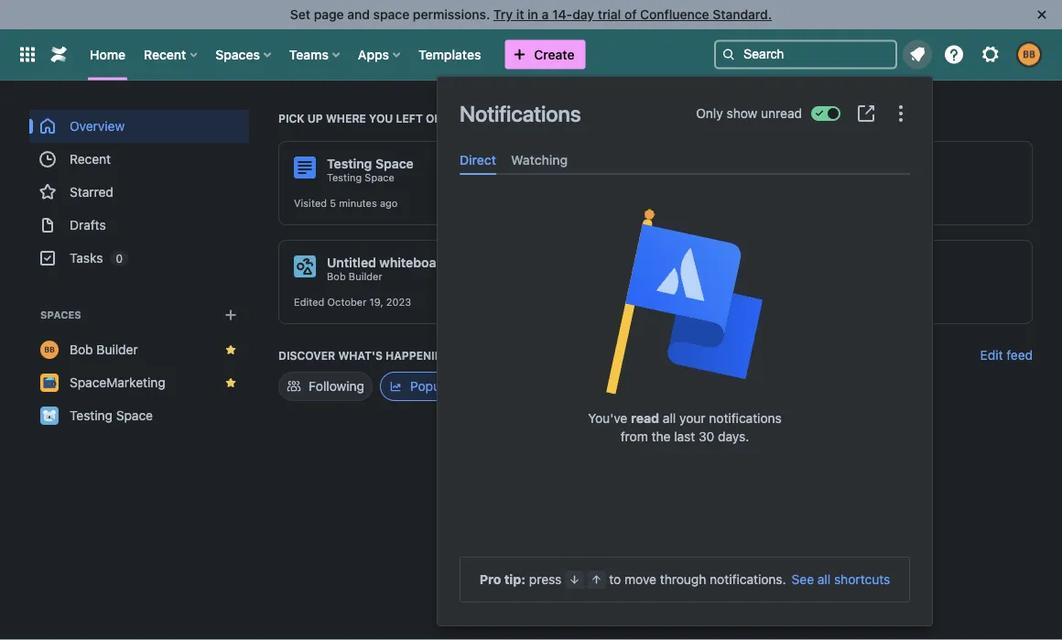 Task type: vqa. For each thing, say whether or not it's contained in the screenshot.
Undo ⌘Z icon
no



Task type: locate. For each thing, give the bounding box(es) containing it.
0 horizontal spatial testing space link
[[29, 399, 249, 432]]

spacemarketing
[[70, 375, 166, 390]]

minutes
[[339, 197, 377, 209], [602, 197, 640, 209]]

ago right 5
[[380, 197, 398, 209]]

5
[[330, 197, 336, 209]]

testing space link up the visited 5 minutes ago
[[327, 171, 395, 184]]

recent button
[[138, 40, 205, 69]]

0 vertical spatial all
[[663, 411, 676, 426]]

notifications.
[[710, 572, 786, 587]]

you've read
[[588, 411, 660, 426]]

0 horizontal spatial spaces
[[40, 309, 81, 321]]

bob down untitled
[[327, 271, 346, 283]]

october 19, 2023
[[586, 296, 670, 308], [848, 296, 932, 308]]

2 minutes from the left
[[602, 197, 640, 209]]

templates link
[[413, 40, 487, 69]]

bob down hello!
[[840, 172, 859, 184]]

global element
[[11, 29, 711, 80]]

up
[[308, 112, 323, 125]]

tab list
[[452, 145, 918, 175]]

direct
[[460, 152, 496, 167]]

1 horizontal spatial 2023
[[645, 296, 670, 308]]

1 19, from the left
[[370, 296, 383, 308]]

overview
[[70, 119, 125, 134], [583, 156, 641, 171]]

trial
[[598, 7, 621, 22]]

2 horizontal spatial 2023
[[907, 296, 932, 308]]

1 horizontal spatial testing space link
[[327, 171, 395, 184]]

1 unstar this space image from the top
[[223, 343, 238, 357]]

1 vertical spatial recent
[[70, 152, 111, 167]]

recent inside "dropdown button"
[[144, 47, 186, 62]]

through
[[660, 572, 706, 587]]

builder down untitled
[[349, 271, 383, 283]]

0 horizontal spatial 2023
[[386, 296, 411, 308]]

0 vertical spatial unstar this space image
[[223, 343, 238, 357]]

testing space link down spacemarketing
[[29, 399, 249, 432]]

testing
[[327, 156, 372, 171], [327, 172, 362, 184], [70, 408, 113, 423]]

minutes right 20
[[602, 197, 640, 209]]

close image
[[1031, 4, 1053, 26]]

banner
[[0, 29, 1062, 81]]

whiteboard
[[380, 255, 449, 270]]

bob builder up 20 minutes ago
[[583, 172, 639, 184]]

2 october 19, 2023 from the left
[[848, 296, 932, 308]]

try
[[494, 7, 513, 22]]

standard.
[[713, 7, 772, 22]]

0 horizontal spatial minutes
[[339, 197, 377, 209]]

following
[[309, 379, 365, 394]]

tasks
[[70, 250, 103, 266]]

drafts link
[[29, 209, 249, 242]]

minutes right 5
[[339, 197, 377, 209]]

arrow up image
[[589, 572, 604, 587]]

starred link
[[29, 176, 249, 209]]

1 horizontal spatial ago
[[643, 197, 660, 209]]

1 vertical spatial unstar this space image
[[223, 375, 238, 390]]

unstar this space image inside the bob builder link
[[223, 343, 238, 357]]

ago
[[380, 197, 398, 209], [643, 197, 660, 209]]

all right see
[[818, 572, 831, 587]]

spaces button
[[210, 40, 278, 69]]

0 vertical spatial spaces
[[216, 47, 260, 62]]

space down spacemarketing link on the left bottom of the page
[[116, 408, 153, 423]]

your
[[680, 411, 706, 426]]

bob down 20
[[583, 271, 602, 283]]

overview up 20 minutes ago
[[583, 156, 641, 171]]

3 october from the left
[[848, 296, 887, 308]]

left
[[396, 112, 423, 125]]

2 ago from the left
[[643, 197, 660, 209]]

pick up where you left off
[[278, 112, 447, 125]]

overview link
[[29, 110, 249, 143]]

1 vertical spatial all
[[818, 572, 831, 587]]

0 horizontal spatial overview
[[70, 119, 125, 134]]

unstar this space image inside spacemarketing link
[[223, 375, 238, 390]]

notifications
[[709, 411, 782, 426]]

1 october 19, 2023 from the left
[[586, 296, 670, 308]]

notifications dialog
[[438, 77, 932, 626]]

tab list containing direct
[[452, 145, 918, 175]]

press
[[529, 572, 562, 587]]

hello!
[[840, 156, 876, 171]]

tab list inside notifications dialog
[[452, 145, 918, 175]]

recent up starred
[[70, 152, 111, 167]]

1 horizontal spatial october 19, 2023
[[848, 296, 932, 308]]

spaces down tasks
[[40, 309, 81, 321]]

what's
[[338, 349, 383, 362]]

1 horizontal spatial recent
[[144, 47, 186, 62]]

group containing overview
[[29, 110, 249, 275]]

notifications
[[460, 101, 581, 126]]

19,
[[370, 296, 383, 308], [628, 296, 642, 308], [890, 296, 904, 308]]

all
[[663, 411, 676, 426], [818, 572, 831, 587]]

shortcuts
[[834, 572, 890, 587]]

builder down hello!
[[862, 172, 895, 184]]

move
[[625, 572, 657, 587]]

Search field
[[714, 40, 898, 69]]

bob
[[583, 172, 602, 184], [840, 172, 859, 184], [327, 271, 346, 283], [583, 271, 602, 283], [70, 342, 93, 357]]

spaces
[[216, 47, 260, 62], [40, 309, 81, 321]]

in
[[528, 7, 538, 22]]

confluence image
[[48, 44, 70, 65], [48, 44, 70, 65]]

pro
[[480, 572, 501, 587]]

only show unread
[[696, 106, 802, 121]]

0 vertical spatial recent
[[144, 47, 186, 62]]

space
[[375, 156, 414, 171], [365, 172, 395, 184], [116, 408, 153, 423]]

bob builder link up 20 minutes ago
[[583, 171, 639, 184]]

testing space link
[[327, 171, 395, 184], [29, 399, 249, 432]]

happening
[[386, 349, 451, 362]]

1 october from the left
[[327, 296, 367, 308]]

2 horizontal spatial 19,
[[890, 296, 904, 308]]

only
[[696, 106, 723, 121]]

unstar this space image
[[223, 343, 238, 357], [223, 375, 238, 390]]

space down you at the left top
[[375, 156, 414, 171]]

recent right home
[[144, 47, 186, 62]]

0 horizontal spatial 19,
[[370, 296, 383, 308]]

1 horizontal spatial spaces
[[216, 47, 260, 62]]

1 horizontal spatial minutes
[[602, 197, 640, 209]]

1 horizontal spatial all
[[818, 572, 831, 587]]

bob builder up spacemarketing
[[70, 342, 138, 357]]

recent link
[[29, 143, 249, 176]]

builder down 20 minutes ago
[[605, 271, 639, 283]]

testing space
[[327, 156, 414, 171], [327, 172, 395, 184], [70, 408, 153, 423]]

2 horizontal spatial october
[[848, 296, 887, 308]]

1 horizontal spatial october
[[586, 296, 626, 308]]

bob builder link down 20 minutes ago
[[583, 270, 639, 283]]

day
[[573, 7, 594, 22]]

all inside button
[[818, 572, 831, 587]]

2023
[[386, 296, 411, 308], [645, 296, 670, 308], [907, 296, 932, 308]]

0 horizontal spatial october
[[327, 296, 367, 308]]

recent
[[144, 47, 186, 62], [70, 152, 111, 167]]

builder inside untitled whiteboard 2 bob builder
[[349, 271, 383, 283]]

create a space image
[[220, 304, 242, 326]]

builder up 20 minutes ago
[[605, 172, 639, 184]]

0 horizontal spatial october 19, 2023
[[586, 296, 670, 308]]

bob up 20
[[583, 172, 602, 184]]

2 unstar this space image from the top
[[223, 375, 238, 390]]

1 horizontal spatial 19,
[[628, 296, 642, 308]]

october
[[327, 296, 367, 308], [586, 296, 626, 308], [848, 296, 887, 308]]

search image
[[722, 47, 736, 62]]

all inside all your notifications from the last 30 days.
[[663, 411, 676, 426]]

ago down direct tab panel
[[643, 197, 660, 209]]

3 2023 from the left
[[907, 296, 932, 308]]

0 horizontal spatial all
[[663, 411, 676, 426]]

and
[[347, 7, 370, 22]]

spaces right recent "dropdown button"
[[216, 47, 260, 62]]

0 vertical spatial testing space link
[[327, 171, 395, 184]]

all up the
[[663, 411, 676, 426]]

bob builder down 20 minutes ago
[[583, 271, 639, 283]]

days.
[[718, 429, 749, 444]]

overview up recent link
[[70, 119, 125, 134]]

home link
[[84, 40, 131, 69]]

create button
[[505, 40, 586, 69]]

off
[[426, 112, 447, 125]]

2 2023 from the left
[[645, 296, 670, 308]]

edit feed
[[980, 348, 1033, 363]]

from
[[621, 429, 648, 444]]

1 vertical spatial overview
[[583, 156, 641, 171]]

0 horizontal spatial ago
[[380, 197, 398, 209]]

group
[[29, 110, 249, 275]]

builder up spacemarketing
[[97, 342, 138, 357]]

starred
[[70, 185, 113, 200]]

bob for the bob builder link underneath open notifications in a new tab image
[[840, 172, 859, 184]]

builder
[[605, 172, 639, 184], [862, 172, 895, 184], [349, 271, 383, 283], [605, 271, 639, 283], [97, 342, 138, 357]]

see all shortcuts
[[792, 572, 890, 587]]

page
[[314, 7, 344, 22]]



Task type: describe. For each thing, give the bounding box(es) containing it.
bob up spacemarketing
[[70, 342, 93, 357]]

the
[[652, 429, 671, 444]]

edited
[[294, 296, 325, 308]]

20 minutes ago
[[586, 197, 660, 209]]

discover
[[278, 349, 335, 362]]

builder for the bob builder link underneath open notifications in a new tab image
[[862, 172, 895, 184]]

edit
[[980, 348, 1003, 363]]

appswitcher icon image
[[16, 44, 38, 65]]

bob for the bob builder link under 20 minutes ago
[[583, 271, 602, 283]]

testing space down pick up where you left off
[[327, 156, 414, 171]]

home
[[90, 47, 126, 62]]

to
[[609, 572, 621, 587]]

1 vertical spatial testing space link
[[29, 399, 249, 432]]

2 october from the left
[[586, 296, 626, 308]]

teams button
[[284, 40, 347, 69]]

read
[[631, 411, 660, 426]]

apps
[[358, 47, 389, 62]]

confluence
[[640, 7, 709, 22]]

see
[[792, 572, 814, 587]]

20
[[586, 197, 599, 209]]

you've
[[588, 411, 628, 426]]

show
[[727, 106, 758, 121]]

direct tab panel
[[452, 175, 918, 192]]

2 19, from the left
[[628, 296, 642, 308]]

create
[[534, 47, 575, 62]]

bob builder link down open notifications in a new tab image
[[840, 171, 895, 184]]

banner containing home
[[0, 29, 1062, 81]]

watching
[[511, 152, 568, 167]]

builder for the bob builder link above 20 minutes ago
[[605, 172, 639, 184]]

builder for the bob builder link under 20 minutes ago
[[605, 271, 639, 283]]

1 vertical spatial spaces
[[40, 309, 81, 321]]

permissions.
[[413, 7, 490, 22]]

0 horizontal spatial recent
[[70, 152, 111, 167]]

14-
[[552, 7, 573, 22]]

space up the visited 5 minutes ago
[[365, 172, 395, 184]]

last
[[674, 429, 695, 444]]

popular button
[[380, 372, 464, 401]]

help icon image
[[943, 44, 965, 65]]

pro tip: press
[[480, 572, 562, 587]]

2
[[453, 255, 461, 270]]

bob builder down hello!
[[840, 172, 895, 184]]

drafts
[[70, 218, 106, 233]]

3 19, from the left
[[890, 296, 904, 308]]

see all shortcuts button
[[792, 571, 890, 589]]

feed
[[1007, 348, 1033, 363]]

a
[[542, 7, 549, 22]]

bob builder link up edited october 19, 2023
[[327, 270, 383, 283]]

arrow down image
[[567, 572, 582, 587]]

visited
[[294, 197, 327, 209]]

to move through notifications.
[[609, 572, 786, 587]]

unstar this space image for spacemarketing
[[223, 375, 238, 390]]

open notifications in a new tab image
[[855, 103, 877, 125]]

bob for the bob builder link above 20 minutes ago
[[583, 172, 602, 184]]

bob builder link up spacemarketing
[[29, 333, 249, 366]]

spaces inside popup button
[[216, 47, 260, 62]]

testing space down spacemarketing
[[70, 408, 153, 423]]

templates
[[419, 47, 481, 62]]

all your notifications from the last 30 days.
[[621, 411, 782, 444]]

tip:
[[504, 572, 526, 587]]

you
[[369, 112, 393, 125]]

untitled whiteboard 2 bob builder
[[327, 255, 461, 283]]

set page and space permissions. try it in a 14-day trial of confluence standard.
[[290, 7, 772, 22]]

30
[[699, 429, 715, 444]]

edited october 19, 2023
[[294, 296, 411, 308]]

discover what's happening
[[278, 349, 451, 362]]

notification icon image
[[907, 44, 929, 65]]

settings icon image
[[980, 44, 1002, 65]]

try it in a 14-day trial of confluence standard. link
[[494, 7, 772, 22]]

testing space up the visited 5 minutes ago
[[327, 172, 395, 184]]

0 vertical spatial overview
[[70, 119, 125, 134]]

spacemarketing link
[[29, 366, 249, 399]]

1 ago from the left
[[380, 197, 398, 209]]

popular
[[410, 379, 455, 394]]

pick
[[278, 112, 305, 125]]

1 minutes from the left
[[339, 197, 377, 209]]

teams
[[289, 47, 329, 62]]

unstar this space image for bob builder
[[223, 343, 238, 357]]

following button
[[278, 372, 373, 401]]

apps button
[[353, 40, 408, 69]]

1 2023 from the left
[[386, 296, 411, 308]]

0
[[116, 252, 123, 265]]

set
[[290, 7, 311, 22]]

bob inside untitled whiteboard 2 bob builder
[[327, 271, 346, 283]]

where
[[326, 112, 366, 125]]

of
[[625, 7, 637, 22]]

it
[[516, 7, 524, 22]]

unread
[[761, 106, 802, 121]]

space
[[373, 7, 410, 22]]

more image
[[890, 103, 912, 125]]

untitled
[[327, 255, 376, 270]]

visited 5 minutes ago
[[294, 197, 398, 209]]

1 horizontal spatial overview
[[583, 156, 641, 171]]

edit feed button
[[980, 346, 1033, 365]]



